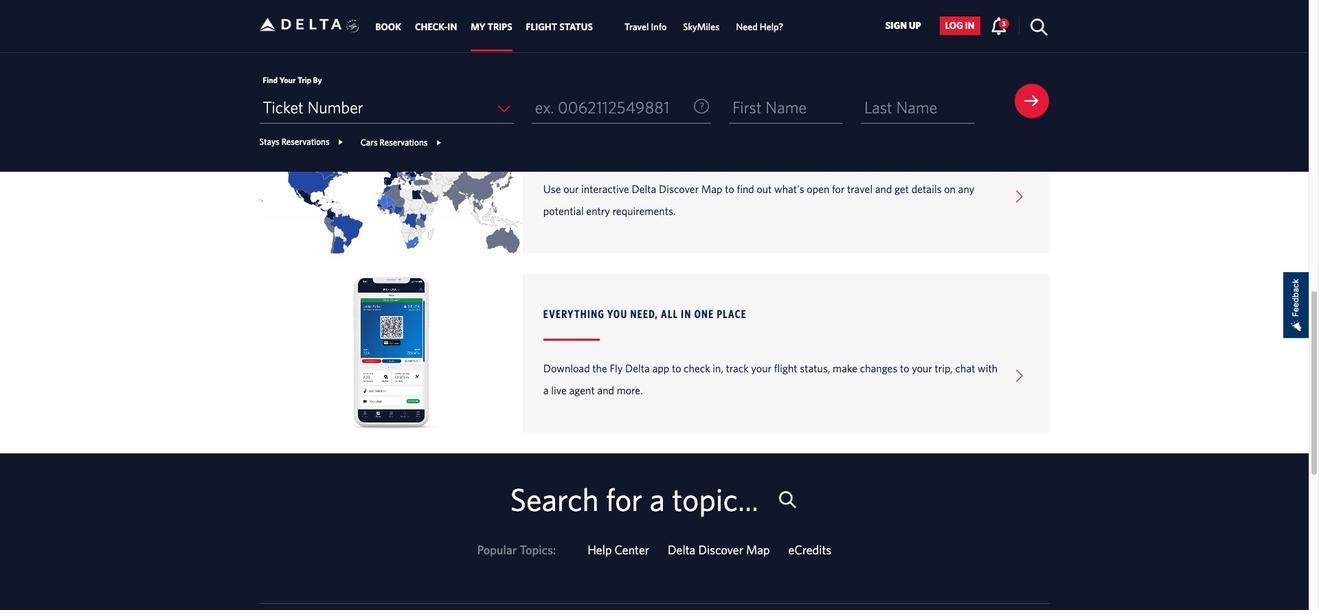 Task type: locate. For each thing, give the bounding box(es) containing it.
your left trip,
[[912, 363, 933, 375]]

to
[[725, 183, 735, 196], [672, 363, 682, 375], [901, 363, 910, 375]]

a inside download the fly delta app to check in, track your flight status, make changes to your trip, chat with a live agent and more.
[[544, 385, 549, 397]]

0 vertical spatial a
[[544, 385, 549, 397]]

map left ecredits link
[[746, 543, 770, 558]]

1 vertical spatial discover
[[699, 543, 744, 558]]

0 horizontal spatial reservations
[[282, 137, 330, 147]]

check
[[684, 363, 711, 375]]

travel
[[625, 22, 649, 33]]

download
[[544, 363, 590, 375]]

1 vertical spatial and
[[598, 385, 615, 397]]

in left my
[[448, 22, 457, 33]]

0 horizontal spatial your
[[752, 363, 772, 375]]

Last Name text field
[[861, 91, 975, 124]]

for inside "link"
[[606, 481, 643, 518]]

0 horizontal spatial for
[[606, 481, 643, 518]]

help?
[[760, 22, 784, 33]]

stays reservations link
[[259, 130, 343, 154]]

log in button
[[940, 16, 981, 35]]

your
[[280, 75, 296, 85]]

book link
[[376, 15, 401, 39]]

delta for interactive
[[632, 183, 657, 196]]

0 horizontal spatial map
[[702, 183, 723, 196]]

for
[[832, 183, 845, 196], [606, 481, 643, 518]]

delta for fly
[[625, 363, 650, 375]]

reservations for cars reservations
[[380, 137, 428, 148]]

0 vertical spatial map
[[702, 183, 723, 196]]

track
[[726, 363, 749, 375]]

a left topic...
[[650, 481, 665, 518]]

log in
[[946, 20, 975, 31]]

trip
[[298, 75, 311, 85]]

tab list containing book
[[369, 0, 792, 52]]

in right all
[[681, 308, 692, 321]]

0 vertical spatial discover
[[659, 183, 699, 196]]

sign
[[886, 20, 907, 31]]

1 horizontal spatial a
[[650, 481, 665, 518]]

1 horizontal spatial to
[[725, 183, 735, 196]]

0 vertical spatial in
[[448, 22, 457, 33]]

discover down topic...
[[699, 543, 744, 558]]

1 horizontal spatial and
[[876, 183, 893, 196]]

stays reservations
[[259, 137, 330, 147]]

delta discover map link
[[668, 543, 770, 558]]

for right open
[[832, 183, 845, 196]]

on
[[945, 183, 956, 196]]

1 vertical spatial for
[[606, 481, 643, 518]]

1 horizontal spatial your
[[912, 363, 933, 375]]

trip,
[[935, 363, 953, 375]]

find
[[263, 75, 278, 85]]

status,
[[800, 363, 831, 375]]

changes
[[860, 363, 898, 375]]

1 horizontal spatial reservations
[[380, 137, 428, 148]]

center
[[615, 543, 650, 558]]

my trips link
[[471, 15, 513, 39]]

to left find
[[725, 183, 735, 196]]

0 horizontal spatial in
[[448, 22, 457, 33]]

discover up requirements.
[[659, 183, 699, 196]]

trips
[[488, 22, 513, 33]]

a left live
[[544, 385, 549, 397]]

and left get
[[876, 183, 893, 196]]

1 vertical spatial delta
[[625, 363, 650, 375]]

to inside use our interactive delta discover map to find out what's open for travel and get details on any potential entry requirements.
[[725, 183, 735, 196]]

0 horizontal spatial a
[[544, 385, 549, 397]]

map
[[702, 183, 723, 196], [746, 543, 770, 558]]

book
[[376, 22, 401, 33]]

any
[[959, 183, 975, 196]]

to right changes
[[901, 363, 910, 375]]

number
[[308, 98, 363, 117]]

find your trip by
[[263, 75, 322, 85]]

ecredits
[[789, 543, 832, 558]]

fly
[[610, 363, 623, 375]]

and inside use our interactive delta discover map to find out what's open for travel and get details on any potential entry requirements.
[[876, 183, 893, 196]]

potential
[[544, 205, 584, 218]]

map left find
[[702, 183, 723, 196]]

discover inside use our interactive delta discover map to find out what's open for travel and get details on any potential entry requirements.
[[659, 183, 699, 196]]

1 vertical spatial in
[[681, 308, 692, 321]]

discover
[[659, 183, 699, 196], [699, 543, 744, 558]]

find
[[737, 183, 755, 196]]

travel info link
[[625, 15, 667, 39]]

delta right fly
[[625, 363, 650, 375]]

0 vertical spatial for
[[832, 183, 845, 196]]

delta inside download the fly delta app to check in, track your flight status, make changes to your trip, chat with a live agent and more.
[[625, 363, 650, 375]]

stays
[[259, 137, 280, 147]]

up
[[909, 20, 922, 31]]

for inside use our interactive delta discover map to find out what's open for travel and get details on any potential entry requirements.
[[832, 183, 845, 196]]

in
[[448, 22, 457, 33], [681, 308, 692, 321]]

what's
[[775, 183, 805, 196]]

reservations inside stays reservations link
[[282, 137, 330, 147]]

status
[[560, 22, 593, 33]]

your right track
[[752, 363, 772, 375]]

cars reservations
[[361, 137, 428, 148]]

and
[[876, 183, 893, 196], [598, 385, 615, 397]]

reservations right the cars
[[380, 137, 428, 148]]

1 horizontal spatial for
[[832, 183, 845, 196]]

tab list
[[369, 0, 792, 52]]

the
[[593, 363, 608, 375]]

reservations down ticket number
[[282, 137, 330, 147]]

by
[[313, 75, 322, 85]]

3
[[1003, 19, 1006, 27]]

to right the app
[[672, 363, 682, 375]]

skymiles
[[683, 22, 720, 33]]

1 vertical spatial map
[[746, 543, 770, 558]]

a
[[544, 385, 549, 397], [650, 481, 665, 518]]

reservations
[[282, 137, 330, 147], [380, 137, 428, 148]]

1 horizontal spatial in
[[681, 308, 692, 321]]

map inside use our interactive delta discover map to find out what's open for travel and get details on any potential entry requirements.
[[702, 183, 723, 196]]

delta inside use our interactive delta discover map to find out what's open for travel and get details on any potential entry requirements.
[[632, 183, 657, 196]]

app
[[653, 363, 670, 375]]

for up help center
[[606, 481, 643, 518]]

delta up requirements.
[[632, 183, 657, 196]]

topics:
[[520, 543, 556, 558]]

skymiles link
[[683, 15, 720, 39]]

and down the
[[598, 385, 615, 397]]

0 horizontal spatial and
[[598, 385, 615, 397]]

1 vertical spatial a
[[650, 481, 665, 518]]

delta right center
[[668, 543, 696, 558]]

your
[[752, 363, 772, 375], [912, 363, 933, 375]]

chat
[[956, 363, 976, 375]]

cars reservations link
[[343, 137, 442, 148]]

and inside download the fly delta app to check in, track your flight status, make changes to your trip, chat with a live agent and more.
[[598, 385, 615, 397]]

0 vertical spatial delta
[[632, 183, 657, 196]]

sign up
[[886, 20, 922, 31]]

0 vertical spatial and
[[876, 183, 893, 196]]



Task type: vqa. For each thing, say whether or not it's contained in the screenshot.
'The' on the bottom of the page
yes



Task type: describe. For each thing, give the bounding box(es) containing it.
2 horizontal spatial to
[[901, 363, 910, 375]]

download the fly delta app to check in, track your flight status, make changes to your trip, chat with a live agent and more.
[[544, 363, 998, 397]]

delta discover map
[[668, 543, 770, 558]]

in
[[966, 20, 975, 31]]

entry
[[587, 205, 610, 218]]

our
[[564, 183, 579, 196]]

out
[[757, 183, 772, 196]]

cars
[[361, 137, 378, 148]]

need,
[[631, 308, 659, 321]]

ecredits link
[[789, 543, 832, 558]]

reservations for stays reservations
[[282, 137, 330, 147]]

use
[[544, 183, 561, 196]]

flight status link
[[526, 15, 593, 39]]

my
[[471, 22, 486, 33]]

in inside tab list
[[448, 22, 457, 33]]

travel
[[848, 183, 873, 196]]

search for a topic...
[[510, 481, 766, 518]]

help
[[588, 543, 612, 558]]

travel info
[[625, 22, 667, 33]]

all
[[661, 308, 679, 321]]

topic...
[[672, 481, 759, 518]]

requirements.
[[613, 205, 676, 218]]

ticket number
[[263, 98, 363, 117]]

info
[[651, 22, 667, 33]]

ticket
[[263, 98, 304, 117]]

delta air lines image
[[259, 3, 342, 46]]

search
[[510, 481, 599, 518]]

you
[[608, 308, 628, 321]]

popular topics:
[[478, 543, 556, 558]]

my trips
[[471, 22, 513, 33]]

popular
[[478, 543, 517, 558]]

1 your from the left
[[752, 363, 772, 375]]

2 vertical spatial delta
[[668, 543, 696, 558]]

help center
[[588, 543, 650, 558]]

check-in
[[415, 22, 457, 33]]

check-
[[415, 22, 448, 33]]

in,
[[713, 363, 724, 375]]

skyteam image
[[346, 5, 360, 48]]

1 horizontal spatial map
[[746, 543, 770, 558]]

one
[[695, 308, 715, 321]]

need help?
[[736, 22, 784, 33]]

open
[[807, 183, 830, 196]]

flight
[[526, 22, 558, 33]]

everything
[[544, 308, 605, 321]]

make
[[833, 363, 858, 375]]

check-in link
[[415, 15, 457, 39]]

search for a topic... link
[[510, 481, 799, 520]]

need help? link
[[736, 15, 784, 39]]

use our interactive delta discover map to find out what's open for travel and get details on any potential entry requirements.
[[544, 183, 975, 218]]

flight
[[774, 363, 798, 375]]

0 horizontal spatial to
[[672, 363, 682, 375]]

place
[[717, 308, 747, 321]]

everything you need, all in one place
[[544, 308, 747, 321]]

need
[[736, 22, 758, 33]]

Ticket Number field
[[259, 91, 514, 124]]

agent
[[570, 385, 595, 397]]

with
[[978, 363, 998, 375]]

a inside "link"
[[650, 481, 665, 518]]

help center link
[[588, 543, 650, 558]]

more.
[[617, 385, 643, 397]]

flight status
[[526, 22, 593, 33]]

2 your from the left
[[912, 363, 933, 375]]

details
[[912, 183, 942, 196]]

log
[[946, 20, 964, 31]]

3 link
[[991, 16, 1010, 34]]

interactive
[[582, 183, 630, 196]]

use our interactive delta discover map to find out what's open for travel and get details on any potential entry requirements. link
[[544, 127, 1017, 222]]

live
[[551, 385, 567, 397]]

sign up link
[[880, 16, 927, 35]]

get
[[895, 183, 909, 196]]

First Name text field
[[730, 91, 843, 124]]



